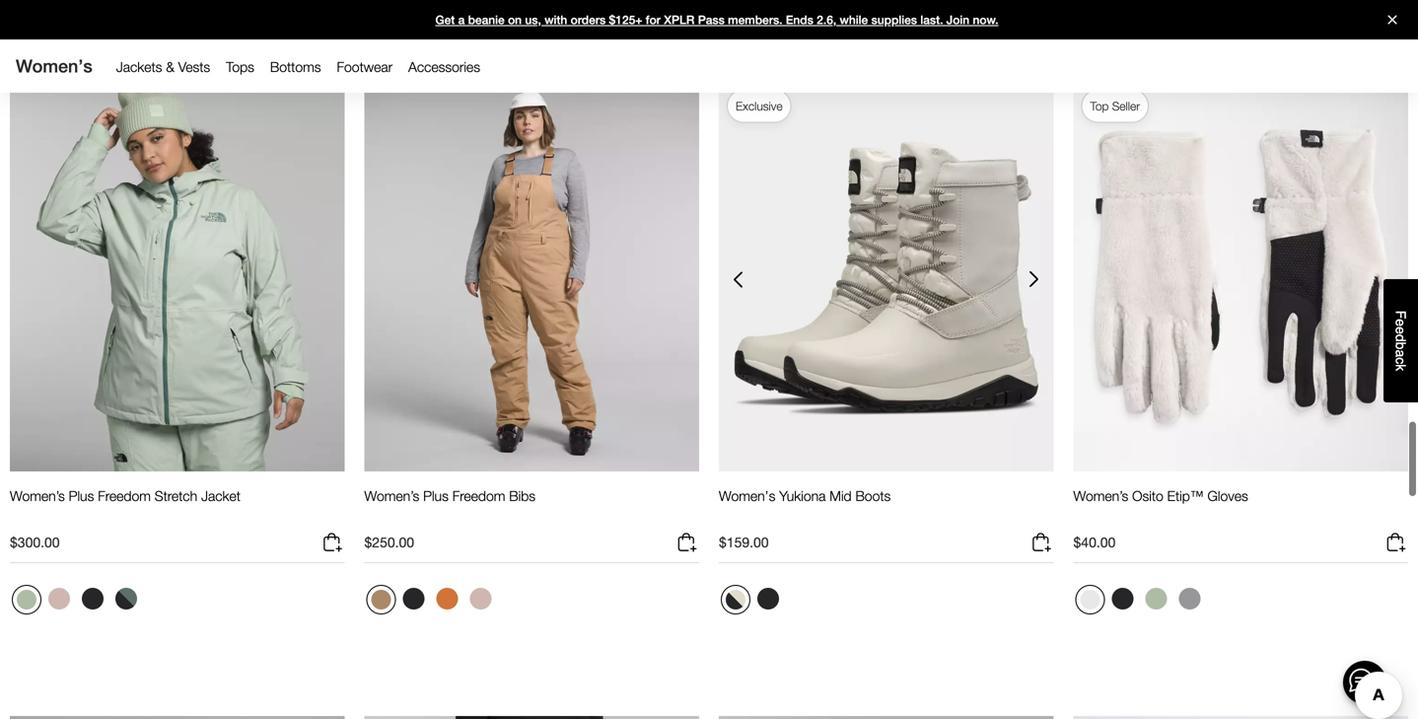Task type: vqa. For each thing, say whether or not it's contained in the screenshot.
Our at top
no



Task type: describe. For each thing, give the bounding box(es) containing it.
0 horizontal spatial misty sage image
[[17, 590, 36, 610]]

women's osito etip™ gloves image
[[1074, 82, 1409, 472]]

pink moss image
[[48, 588, 70, 610]]

women's plus freedom stretch jacket
[[10, 488, 241, 504]]

women's plus freedom bibs
[[364, 488, 536, 504]]

jackets & vests
[[116, 59, 210, 75]]

f e e d b a c k button
[[1384, 279, 1418, 403]]

tnf black radio for $250.00
[[398, 583, 430, 615]]

boots
[[856, 488, 891, 504]]

1 horizontal spatial misty sage radio
[[1141, 583, 1172, 615]]

gloves
[[1208, 488, 1248, 504]]

xplr
[[664, 13, 695, 27]]

on
[[508, 13, 522, 27]]

$choose color$ option group for $159.00
[[719, 583, 786, 623]]

women's plus freedom bibs image
[[364, 82, 699, 472]]

top
[[1090, 99, 1109, 113]]

plus for $250.00
[[423, 488, 449, 504]]

Pink Moss radio
[[465, 583, 497, 615]]

while
[[840, 13, 868, 27]]

meld grey image
[[1179, 588, 1201, 610]]

women's plus freedom stretch jacket button
[[10, 487, 241, 523]]

$125+
[[609, 13, 643, 27]]

get a beanie on us, with orders $125+ for xplr pass members. ends 2.6, while supplies last. join now. link
[[0, 0, 1418, 39]]

bibs
[[509, 488, 536, 504]]

TNF Black radio
[[77, 583, 109, 615]]

jackets & vests button
[[108, 54, 218, 80]]

1 horizontal spatial misty sage image
[[1146, 588, 1167, 610]]

women's freedom insulated bibs image
[[10, 716, 345, 719]]

vests
[[178, 59, 210, 75]]

members.
[[728, 13, 783, 27]]

0 horizontal spatial a
[[458, 13, 465, 27]]

TNF Black/TNF Black radio
[[753, 583, 784, 615]]

Mandarin radio
[[432, 583, 463, 615]]

pink moss image
[[470, 588, 492, 610]]

bottoms
[[270, 59, 321, 75]]

women's yukiona mid boots image
[[719, 82, 1054, 472]]

mandarin image
[[436, 588, 458, 610]]

bottoms button
[[262, 54, 329, 80]]

tnf black image
[[82, 588, 104, 610]]

freedom for stretch
[[98, 488, 151, 504]]

ends
[[786, 13, 814, 27]]

tnf black radio for $40.00
[[1107, 583, 1139, 615]]

a inside button
[[1393, 350, 1409, 357]]

Vintage White/TNF Black radio
[[721, 585, 751, 615]]

stretch
[[155, 488, 197, 504]]

orders
[[571, 13, 606, 27]]

tnf black image for $250.00
[[403, 588, 425, 610]]

almond butter image
[[371, 590, 391, 610]]

women's for women's
[[16, 56, 92, 76]]

osito
[[1133, 488, 1164, 504]]

footwear
[[337, 59, 393, 75]]

$300.00
[[10, 534, 60, 551]]

mid
[[830, 488, 852, 504]]

plus for $300.00
[[69, 488, 94, 504]]

Gardenia White radio
[[1076, 585, 1105, 615]]

pass
[[698, 13, 725, 27]]

$159.00
[[719, 534, 769, 551]]

$159.00 button
[[719, 531, 1054, 563]]

2 e from the top
[[1393, 327, 1409, 334]]

Dark Sage/TNF Black radio
[[110, 583, 142, 615]]

vintage white/tnf black image
[[726, 590, 746, 610]]

swipe previous image
[[723, 264, 755, 296]]

seller
[[1112, 99, 1140, 113]]

for
[[646, 13, 661, 27]]

yukiona
[[779, 488, 826, 504]]

0 horizontal spatial misty sage radio
[[12, 585, 41, 615]]

now.
[[973, 13, 999, 27]]

tops
[[226, 59, 254, 75]]



Task type: locate. For each thing, give the bounding box(es) containing it.
women's for women's osito etip™ gloves
[[1074, 488, 1129, 504]]

dark sage/tnf black image
[[115, 588, 137, 610]]

1 tnf black radio from the left
[[398, 583, 430, 615]]

0 horizontal spatial women's
[[10, 488, 65, 504]]

f
[[1393, 311, 1409, 319]]

women's up $300.00
[[10, 488, 65, 504]]

women's yukiona mid boots button
[[719, 487, 891, 523]]

$40.00
[[1074, 534, 1116, 551]]

2.6,
[[817, 13, 837, 27]]

1 freedom from the left
[[98, 488, 151, 504]]

last.
[[921, 13, 943, 27]]

0 horizontal spatial freedom
[[98, 488, 151, 504]]

1 vertical spatial a
[[1393, 350, 1409, 357]]

women's plus freedom insulated bibs image
[[719, 716, 1054, 719]]

c
[[1393, 357, 1409, 364]]

2 freedom from the left
[[452, 488, 505, 504]]

1 horizontal spatial a
[[1393, 350, 1409, 357]]

women's up $159.00 at the bottom of page
[[719, 488, 776, 504]]

misty sage image
[[1146, 588, 1167, 610], [17, 590, 36, 610]]

tnf black radio right the gardenia white "radio"
[[1107, 583, 1139, 615]]

jacket
[[201, 488, 241, 504]]

2 women's from the left
[[364, 488, 419, 504]]

a
[[458, 13, 465, 27], [1393, 350, 1409, 357]]

plus left stretch
[[69, 488, 94, 504]]

e
[[1393, 319, 1409, 327], [1393, 327, 1409, 334]]

1 horizontal spatial plus
[[423, 488, 449, 504]]

TNF Black radio
[[398, 583, 430, 615], [1107, 583, 1139, 615]]

0 horizontal spatial women's
[[16, 56, 92, 76]]

$choose color$ option group
[[10, 583, 144, 623], [364, 583, 499, 623], [719, 583, 786, 623], [1074, 583, 1208, 623]]

women's inside button
[[719, 488, 776, 504]]

close image
[[1380, 15, 1406, 24]]

women's
[[16, 56, 92, 76], [719, 488, 776, 504]]

plus inside women's plus freedom stretch jacket button
[[69, 488, 94, 504]]

women's plus freedom stretch pants image
[[364, 716, 699, 719]]

women's up the $250.00
[[364, 488, 419, 504]]

2 $choose color$ option group from the left
[[364, 583, 499, 623]]

0 horizontal spatial tnf black image
[[403, 588, 425, 610]]

$250.00 button
[[364, 531, 699, 563]]

misty sage radio left pink moss image
[[12, 585, 41, 615]]

2 tnf black radio from the left
[[1107, 583, 1139, 615]]

Meld Grey radio
[[1174, 583, 1206, 615]]

freedom inside button
[[98, 488, 151, 504]]

women's plus freedom bibs button
[[364, 487, 536, 523]]

$choose color$ option group for $40.00
[[1074, 583, 1208, 623]]

get
[[435, 13, 455, 27]]

3 women's from the left
[[1074, 488, 1129, 504]]

gardenia white image
[[1081, 590, 1100, 610]]

0 vertical spatial a
[[458, 13, 465, 27]]

women's inside button
[[10, 488, 65, 504]]

get a beanie on us, with orders $125+ for xplr pass members. ends 2.6, while supplies last. join now.
[[435, 13, 999, 27]]

tnf black image
[[403, 588, 425, 610], [1112, 588, 1134, 610]]

&
[[166, 59, 174, 75]]

a up "k"
[[1393, 350, 1409, 357]]

exclusive
[[736, 99, 783, 113]]

1 horizontal spatial freedom
[[452, 488, 505, 504]]

misty sage image left pink moss image
[[17, 590, 36, 610]]

1 horizontal spatial tnf black radio
[[1107, 583, 1139, 615]]

3 $choose color$ option group from the left
[[719, 583, 786, 623]]

women's for women's yukiona mid boots
[[719, 488, 776, 504]]

b
[[1393, 342, 1409, 350]]

women's
[[10, 488, 65, 504], [364, 488, 419, 504], [1074, 488, 1129, 504]]

$40.00 button
[[1074, 531, 1409, 563]]

plus inside women's plus freedom bibs button
[[423, 488, 449, 504]]

2 tnf black image from the left
[[1112, 588, 1134, 610]]

tnf black image right almond butter image
[[403, 588, 425, 610]]

4 $choose color$ option group from the left
[[1074, 583, 1208, 623]]

freedom
[[98, 488, 151, 504], [452, 488, 505, 504]]

0 horizontal spatial tnf black radio
[[398, 583, 430, 615]]

misty sage image left meld grey radio
[[1146, 588, 1167, 610]]

1 horizontal spatial women's
[[364, 488, 419, 504]]

tnf™ logo box cuffed beanie image
[[1074, 716, 1409, 719]]

freedom left stretch
[[98, 488, 151, 504]]

women's left jackets
[[16, 56, 92, 76]]

accessories
[[408, 59, 480, 75]]

beanie
[[468, 13, 505, 27]]

$250.00
[[364, 534, 414, 551]]

join
[[947, 13, 970, 27]]

Pink Moss radio
[[43, 583, 75, 615]]

tops button
[[218, 54, 262, 80]]

d
[[1393, 334, 1409, 342]]

tnf black radio right almond butter image
[[398, 583, 430, 615]]

e up b
[[1393, 327, 1409, 334]]

women's up $40.00
[[1074, 488, 1129, 504]]

$choose color$ option group for $250.00
[[364, 583, 499, 623]]

freedom for bibs
[[452, 488, 505, 504]]

1 e from the top
[[1393, 319, 1409, 327]]

$300.00 button
[[10, 531, 345, 563]]

women's for women's plus freedom stretch jacket
[[10, 488, 65, 504]]

tnf black/tnf black image
[[758, 588, 779, 610]]

women's plus freedom stretch jacket image
[[10, 82, 345, 472]]

0 horizontal spatial plus
[[69, 488, 94, 504]]

1 women's from the left
[[10, 488, 65, 504]]

misty sage radio left meld grey radio
[[1141, 583, 1172, 615]]

k
[[1393, 364, 1409, 371]]

footwear button
[[329, 54, 401, 80]]

supplies
[[872, 13, 917, 27]]

Almond Butter radio
[[366, 585, 396, 615]]

with
[[545, 13, 567, 27]]

1 horizontal spatial women's
[[719, 488, 776, 504]]

1 tnf black image from the left
[[403, 588, 425, 610]]

1 horizontal spatial tnf black image
[[1112, 588, 1134, 610]]

freedom inside button
[[452, 488, 505, 504]]

e up d
[[1393, 319, 1409, 327]]

1 plus from the left
[[69, 488, 94, 504]]

plus
[[69, 488, 94, 504], [423, 488, 449, 504]]

plus left bibs
[[423, 488, 449, 504]]

women's for women's plus freedom bibs
[[364, 488, 419, 504]]

1 vertical spatial women's
[[719, 488, 776, 504]]

us,
[[525, 13, 541, 27]]

a right get
[[458, 13, 465, 27]]

0 vertical spatial women's
[[16, 56, 92, 76]]

Misty Sage radio
[[1141, 583, 1172, 615], [12, 585, 41, 615]]

accessories button
[[401, 54, 488, 80]]

women's osito etip™ gloves button
[[1074, 487, 1248, 523]]

$choose color$ option group for $300.00
[[10, 583, 144, 623]]

top seller
[[1090, 99, 1140, 113]]

freedom left bibs
[[452, 488, 505, 504]]

women's osito etip™ gloves
[[1074, 488, 1248, 504]]

tnf black image for $40.00
[[1112, 588, 1134, 610]]

etip™
[[1168, 488, 1204, 504]]

jackets
[[116, 59, 162, 75]]

1 $choose color$ option group from the left
[[10, 583, 144, 623]]

women's yukiona mid boots
[[719, 488, 891, 504]]

tnf black image right the gardenia white "radio"
[[1112, 588, 1134, 610]]

2 plus from the left
[[423, 488, 449, 504]]

2 horizontal spatial women's
[[1074, 488, 1129, 504]]

swipe  next image
[[1018, 264, 1050, 296]]

f e e d b a c k
[[1393, 311, 1409, 371]]



